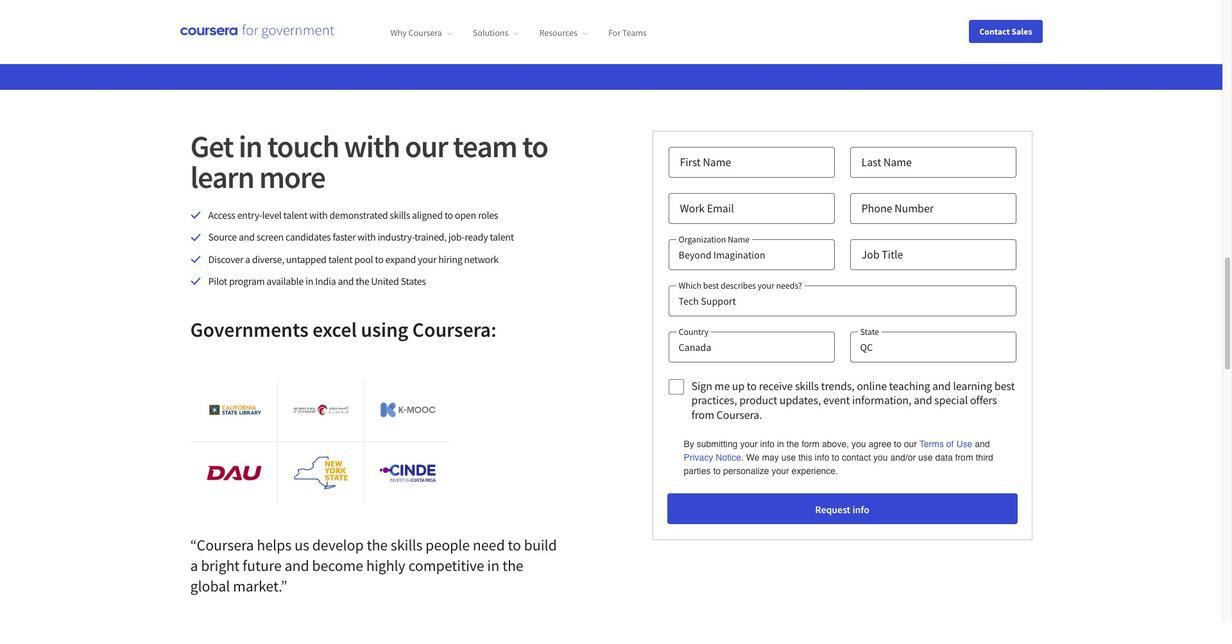 Task type: describe. For each thing, give the bounding box(es) containing it.
to left open
[[444, 209, 453, 221]]

0 vertical spatial coursera
[[408, 27, 442, 39]]

to right pool
[[375, 253, 383, 266]]

info inside by submitting your info in the form above, you agree to our terms of use and privacy notice
[[760, 439, 775, 449]]

coursera helps us develop the skills people need to build a bright future and become highly competitive in the global market.
[[190, 535, 557, 596]]

in inside the coursera helps us develop the skills people need to build a bright future and become highly competitive in the global market.
[[487, 555, 499, 575]]

in left 'india'
[[305, 275, 313, 288]]

and inside track, measure, and benchmark learner progress to guide training strategies.
[[932, 4, 949, 17]]

and inside the coursera helps us develop the skills people need to build a bright future and become highly competitive in the global market.
[[285, 555, 309, 575]]

updates,
[[779, 393, 821, 408]]

develop
[[312, 535, 364, 555]]

market.
[[233, 576, 281, 596]]

us
[[295, 535, 309, 555]]

name for first name
[[703, 155, 731, 169]]

request
[[815, 503, 850, 516]]

trends,
[[821, 378, 855, 393]]

country
[[679, 326, 709, 338]]

experience.
[[792, 466, 838, 476]]

competitive
[[408, 555, 484, 575]]

2 vertical spatial talent
[[328, 253, 352, 266]]

skills for sign me up to receive skills trends, online teaching and learning best practices, product updates, event information, and special offers from coursera.
[[795, 378, 819, 393]]

you inside by submitting your info in the form above, you agree to our terms of use and privacy notice
[[851, 439, 866, 449]]

and inside by submitting your info in the form above, you agree to our terms of use and privacy notice
[[975, 439, 990, 449]]

touch
[[267, 127, 339, 166]]

from inside . we may use this info to contact you and/or use data from third parties to personalize your experience.
[[955, 453, 973, 463]]

contact sales
[[979, 26, 1032, 38]]

sign
[[691, 378, 712, 393]]

for teams link
[[608, 27, 647, 39]]

to down above,
[[832, 453, 839, 463]]

privacy notice link
[[684, 451, 741, 465]]

request info button
[[667, 494, 1017, 524]]

governments
[[190, 317, 308, 342]]

screen
[[256, 231, 284, 243]]

me
[[715, 378, 730, 393]]

0 vertical spatial skills
[[390, 209, 410, 221]]

Phone Number telephone field
[[850, 193, 1016, 224]]

practices,
[[691, 393, 737, 408]]

teaching
[[889, 378, 930, 393]]

source and screen candidates faster with industry-trained, job-ready talent
[[208, 231, 514, 243]]

last name
[[861, 155, 912, 169]]

2 use from the left
[[918, 453, 933, 463]]

untapped
[[286, 253, 326, 266]]

your inside . we may use this info to contact you and/or use data from third parties to personalize your experience.
[[772, 466, 789, 476]]

available
[[267, 275, 304, 288]]

by submitting your info in the form above, you agree to our terms of use and privacy notice
[[684, 439, 992, 463]]

discover a diverse, untapped talent pool to expand your hiring network
[[208, 253, 499, 266]]

contact
[[979, 26, 1010, 38]]

faster
[[333, 231, 356, 243]]

the down need
[[502, 555, 523, 575]]

solutions
[[473, 27, 508, 39]]

source
[[208, 231, 237, 243]]

team
[[453, 127, 517, 166]]

which best describes your needs?
[[679, 280, 802, 291]]

organization
[[679, 234, 726, 245]]

your down the trained,
[[418, 253, 437, 266]]

receive
[[759, 378, 793, 393]]

in inside the get in touch with our team to learn more
[[238, 127, 262, 166]]

entry-
[[237, 209, 262, 221]]

our inside by submitting your info in the form above, you agree to our terms of use and privacy notice
[[904, 439, 917, 449]]

to inside the get in touch with our team to learn more
[[522, 127, 548, 166]]

and left special
[[914, 393, 932, 408]]

third
[[976, 453, 993, 463]]

measure,
[[891, 4, 930, 17]]

Work Email email field
[[668, 193, 835, 224]]

this
[[798, 453, 812, 463]]

program
[[229, 275, 265, 288]]

2 vertical spatial with
[[357, 231, 376, 243]]

and right 'india'
[[338, 275, 354, 288]]

contact
[[842, 453, 871, 463]]

using
[[361, 317, 408, 342]]

helps
[[257, 535, 292, 555]]

expand
[[385, 253, 416, 266]]

track,
[[863, 4, 889, 17]]

resources link
[[539, 27, 588, 39]]

roles
[[478, 209, 498, 221]]

0 horizontal spatial best
[[703, 280, 719, 291]]

last
[[861, 155, 881, 169]]

strategies.
[[863, 35, 907, 47]]

states
[[401, 275, 426, 288]]

our inside the get in touch with our team to learn more
[[405, 127, 448, 166]]

and left learning in the right of the page
[[932, 378, 951, 393]]

aligned
[[412, 209, 443, 221]]

job
[[861, 247, 879, 262]]

best inside sign me up to receive skills trends, online teaching and learning best practices, product updates, event information, and special offers from coursera.
[[994, 378, 1015, 393]]

california state library image
[[206, 402, 262, 418]]

number
[[895, 201, 934, 216]]

your inside by submitting your info in the form above, you agree to our terms of use and privacy notice
[[740, 439, 758, 449]]

1 vertical spatial with
[[309, 209, 328, 221]]

phone number
[[861, 201, 934, 216]]

sign me up to receive skills trends, online teaching and learning best practices, product updates, event information, and special offers from coursera.
[[691, 378, 1015, 422]]

learner
[[863, 19, 893, 32]]

need
[[473, 535, 505, 555]]

demonstrated
[[329, 209, 388, 221]]

governments excel using coursera:
[[190, 317, 496, 342]]

info inside button
[[852, 503, 869, 516]]

terms of use link
[[919, 438, 972, 451]]

to inside track, measure, and benchmark learner progress to guide training strategies.
[[934, 19, 943, 32]]

progress
[[895, 19, 932, 32]]

coursera:
[[412, 317, 496, 342]]

the up highly
[[367, 535, 388, 555]]

First Name text field
[[668, 147, 835, 178]]

state
[[860, 326, 879, 338]]

by
[[684, 439, 694, 449]]

the inside by submitting your info in the form above, you agree to our terms of use and privacy notice
[[787, 439, 799, 449]]

highly
[[366, 555, 405, 575]]

job title
[[861, 247, 903, 262]]

0 vertical spatial a
[[245, 253, 250, 266]]

ready
[[465, 231, 488, 243]]



Task type: vqa. For each thing, say whether or not it's contained in the screenshot.
the your to the right
no



Task type: locate. For each thing, give the bounding box(es) containing it.
defense acquisition university (dau) image
[[206, 466, 262, 480]]

in right get
[[238, 127, 262, 166]]

information,
[[852, 393, 911, 408]]

info up experience.
[[815, 453, 829, 463]]

the left form
[[787, 439, 799, 449]]

1 horizontal spatial coursera
[[408, 27, 442, 39]]

and down us
[[285, 555, 309, 575]]

0 horizontal spatial use
[[781, 453, 796, 463]]

contact sales button
[[969, 20, 1042, 43]]

from down sign
[[691, 407, 714, 422]]

best
[[703, 280, 719, 291], [994, 378, 1015, 393]]

skills
[[390, 209, 410, 221], [795, 378, 819, 393], [391, 535, 422, 555]]

skills inside the coursera helps us develop the skills people need to build a bright future and become highly competitive in the global market.
[[391, 535, 422, 555]]

coursera up bright at the left
[[197, 535, 254, 555]]

product
[[739, 393, 777, 408]]

phone
[[861, 201, 892, 216]]

access
[[208, 209, 235, 221]]

Last Name text field
[[850, 147, 1016, 178]]

network
[[464, 253, 499, 266]]

open
[[455, 209, 476, 221]]

0 horizontal spatial a
[[190, 555, 198, 575]]

work email
[[680, 201, 734, 216]]

and
[[932, 4, 949, 17], [239, 231, 255, 243], [338, 275, 354, 288], [932, 378, 951, 393], [914, 393, 932, 408], [975, 439, 990, 449], [285, 555, 309, 575]]

become
[[312, 555, 363, 575]]

first
[[680, 155, 701, 169]]

in down need
[[487, 555, 499, 575]]

to right need
[[508, 535, 521, 555]]

trained,
[[415, 231, 447, 243]]

our
[[405, 127, 448, 166], [904, 439, 917, 449]]

from down use in the right bottom of the page
[[955, 453, 973, 463]]

why
[[390, 27, 407, 39]]

name
[[703, 155, 731, 169], [883, 155, 912, 169], [728, 234, 750, 245]]

talent
[[283, 209, 307, 221], [490, 231, 514, 243], [328, 253, 352, 266]]

1 horizontal spatial you
[[873, 453, 888, 463]]

best right which
[[703, 280, 719, 291]]

2 horizontal spatial talent
[[490, 231, 514, 243]]

0 horizontal spatial our
[[405, 127, 448, 166]]

track, measure, and benchmark learner progress to guide training strategies.
[[863, 4, 1005, 47]]

india
[[315, 275, 336, 288]]

guide
[[945, 19, 969, 32]]

united
[[371, 275, 399, 288]]

2 horizontal spatial info
[[852, 503, 869, 516]]

0 vertical spatial info
[[760, 439, 775, 449]]

0 vertical spatial best
[[703, 280, 719, 291]]

why coursera link
[[390, 27, 452, 39]]

get in touch with our team to learn more
[[190, 127, 548, 196]]

agree to
[[868, 439, 901, 449]]

more
[[259, 158, 325, 196]]

use down terms of
[[918, 453, 933, 463]]

describes
[[721, 280, 756, 291]]

use
[[956, 439, 972, 449]]

1 horizontal spatial best
[[994, 378, 1015, 393]]

info right request
[[852, 503, 869, 516]]

data
[[935, 453, 953, 463]]

1 horizontal spatial a
[[245, 253, 250, 266]]

in up may
[[777, 439, 784, 449]]

to right up
[[747, 378, 757, 393]]

cinde costa rica image
[[380, 464, 435, 482]]

pilot
[[208, 275, 227, 288]]

to right team
[[522, 127, 548, 166]]

why coursera
[[390, 27, 442, 39]]

skills left trends,
[[795, 378, 819, 393]]

and/or
[[890, 453, 916, 463]]

Sign me up to receive skills trends, online teaching and learning best practices, product updates, event information, and special offers from Coursera. checkbox
[[668, 379, 684, 395]]

0 horizontal spatial from
[[691, 407, 714, 422]]

which
[[679, 280, 701, 291]]

coursera
[[408, 27, 442, 39], [197, 535, 254, 555]]

to inside sign me up to receive skills trends, online teaching and learning best practices, product updates, event information, and special offers from coursera.
[[747, 378, 757, 393]]

excel
[[313, 317, 357, 342]]

Job Title text field
[[850, 239, 1016, 270]]

level
[[262, 209, 281, 221]]

0 vertical spatial with
[[344, 127, 400, 166]]

skills for coursera helps us develop the skills people need to build a bright future and become highly competitive in the global market.
[[391, 535, 422, 555]]

our left team
[[405, 127, 448, 166]]

to down "privacy notice" link
[[713, 466, 721, 476]]

0 horizontal spatial info
[[760, 439, 775, 449]]

for
[[608, 27, 621, 39]]

industry-
[[378, 231, 415, 243]]

and down entry-
[[239, 231, 255, 243]]

organization name
[[679, 234, 750, 245]]

0 horizontal spatial talent
[[283, 209, 307, 221]]

a up global
[[190, 555, 198, 575]]

in inside by submitting your info in the form above, you agree to our terms of use and privacy notice
[[777, 439, 784, 449]]

resources
[[539, 27, 577, 39]]

future
[[243, 555, 282, 575]]

coursera.
[[716, 407, 762, 422]]

k mooc image
[[380, 402, 435, 418]]

online
[[857, 378, 887, 393]]

skills inside sign me up to receive skills trends, online teaching and learning best practices, product updates, event information, and special offers from coursera.
[[795, 378, 819, 393]]

sales
[[1012, 26, 1032, 38]]

to left guide
[[934, 19, 943, 32]]

needs?
[[776, 280, 802, 291]]

1 use from the left
[[781, 453, 796, 463]]

hiring
[[438, 253, 462, 266]]

1 horizontal spatial info
[[815, 453, 829, 463]]

with
[[344, 127, 400, 166], [309, 209, 328, 221], [357, 231, 376, 243]]

the down pool
[[356, 275, 369, 288]]

1 horizontal spatial from
[[955, 453, 973, 463]]

name right first
[[703, 155, 731, 169]]

and up guide
[[932, 4, 949, 17]]

1 vertical spatial skills
[[795, 378, 819, 393]]

email
[[707, 201, 734, 216]]

name for last name
[[883, 155, 912, 169]]

first name
[[680, 155, 731, 169]]

1 vertical spatial best
[[994, 378, 1015, 393]]

1 vertical spatial coursera
[[197, 535, 254, 555]]

skills up highly
[[391, 535, 422, 555]]

your up . we
[[740, 439, 758, 449]]

privacy notice
[[684, 453, 741, 463]]

special
[[934, 393, 968, 408]]

. we may use this info to contact you and/or use data from third parties to personalize your experience.
[[684, 453, 993, 476]]

1 vertical spatial from
[[955, 453, 973, 463]]

access entry-level talent with demonstrated skills aligned to open roles
[[208, 209, 498, 221]]

1 vertical spatial info
[[815, 453, 829, 463]]

name down work email email field
[[728, 234, 750, 245]]

0 vertical spatial from
[[691, 407, 714, 422]]

bright
[[201, 555, 240, 575]]

best right learning in the right of the page
[[994, 378, 1015, 393]]

to
[[934, 19, 943, 32], [522, 127, 548, 166], [444, 209, 453, 221], [375, 253, 383, 266], [747, 378, 757, 393], [832, 453, 839, 463], [713, 466, 721, 476], [508, 535, 521, 555]]

form
[[802, 439, 820, 449]]

1 vertical spatial our
[[904, 439, 917, 449]]

talent right 'level'
[[283, 209, 307, 221]]

1 vertical spatial a
[[190, 555, 198, 575]]

our up and/or in the right bottom of the page
[[904, 439, 917, 449]]

1 horizontal spatial use
[[918, 453, 933, 463]]

name for organization name
[[728, 234, 750, 245]]

abu dhabi school of government image
[[293, 405, 349, 415]]

0 vertical spatial talent
[[283, 209, 307, 221]]

your left needs?
[[758, 280, 774, 291]]

0 vertical spatial our
[[405, 127, 448, 166]]

2 vertical spatial info
[[852, 503, 869, 516]]

your down may
[[772, 466, 789, 476]]

new york state image
[[293, 454, 349, 491]]

coursera right "why"
[[408, 27, 442, 39]]

build
[[524, 535, 557, 555]]

skills up the industry-
[[390, 209, 410, 221]]

learn
[[190, 158, 254, 196]]

talent down faster
[[328, 253, 352, 266]]

learning
[[953, 378, 992, 393]]

0 vertical spatial you
[[851, 439, 866, 449]]

use left this
[[781, 453, 796, 463]]

info up may
[[760, 439, 775, 449]]

info inside . we may use this info to contact you and/or use data from third parties to personalize your experience.
[[815, 453, 829, 463]]

2 vertical spatial skills
[[391, 535, 422, 555]]

name right last
[[883, 155, 912, 169]]

a left diverse,
[[245, 253, 250, 266]]

may
[[762, 453, 779, 463]]

global
[[190, 576, 230, 596]]

you inside . we may use this info to contact you and/or use data from third parties to personalize your experience.
[[873, 453, 888, 463]]

Organization Name text field
[[668, 239, 835, 270]]

use
[[781, 453, 796, 463], [918, 453, 933, 463]]

you
[[851, 439, 866, 449], [873, 453, 888, 463]]

submitting
[[697, 439, 738, 449]]

a inside the coursera helps us develop the skills people need to build a bright future and become highly competitive in the global market.
[[190, 555, 198, 575]]

coursera inside the coursera helps us develop the skills people need to build a bright future and become highly competitive in the global market.
[[197, 535, 254, 555]]

from inside sign me up to receive skills trends, online teaching and learning best practices, product updates, event information, and special offers from coursera.
[[691, 407, 714, 422]]

to inside the coursera helps us develop the skills people need to build a bright future and become highly competitive in the global market.
[[508, 535, 521, 555]]

above,
[[822, 439, 849, 449]]

offers
[[970, 393, 997, 408]]

work
[[680, 201, 705, 216]]

event
[[823, 393, 850, 408]]

0 horizontal spatial coursera
[[197, 535, 254, 555]]

1 horizontal spatial talent
[[328, 253, 352, 266]]

1 vertical spatial you
[[873, 453, 888, 463]]

pilot program available in india and the united states
[[208, 275, 426, 288]]

coursera for government image
[[180, 24, 334, 39]]

with inside the get in touch with our team to learn more
[[344, 127, 400, 166]]

1 vertical spatial talent
[[490, 231, 514, 243]]

1 horizontal spatial our
[[904, 439, 917, 449]]

training
[[972, 19, 1005, 32]]

your
[[418, 253, 437, 266], [758, 280, 774, 291], [740, 439, 758, 449], [772, 466, 789, 476]]

talent right ready
[[490, 231, 514, 243]]

0 horizontal spatial you
[[851, 439, 866, 449]]

a
[[245, 253, 250, 266], [190, 555, 198, 575]]

and up third
[[975, 439, 990, 449]]

you up contact
[[851, 439, 866, 449]]

you down agree to
[[873, 453, 888, 463]]



